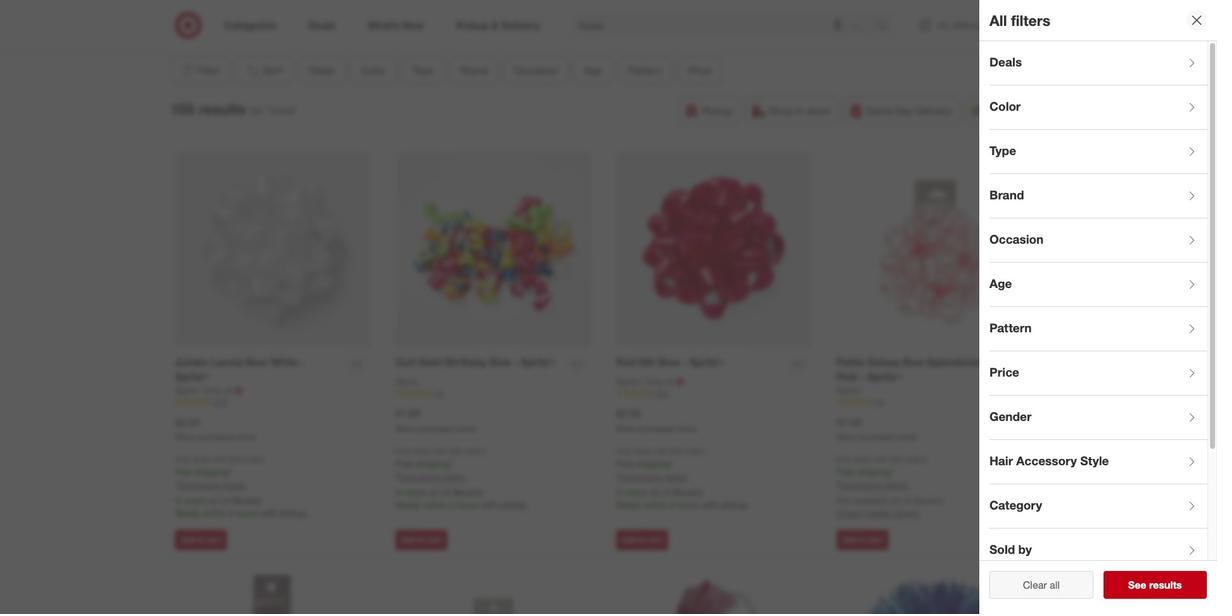 Task type: describe. For each thing, give the bounding box(es) containing it.
all filters
[[990, 11, 1051, 29]]

sold
[[990, 542, 1015, 557]]

clear all button
[[990, 572, 1093, 600]]

swirl
[[419, 356, 443, 369]]

at for jumbo lacma bow white - spritz™
[[209, 496, 216, 507]]

filter
[[197, 64, 220, 77]]

pattern inside all filters 'dialog'
[[990, 321, 1032, 335]]

beverly for splendorette
[[914, 496, 943, 507]]

44
[[435, 389, 443, 399]]

343
[[656, 389, 668, 399]]

ships for curl swirl birthday bow - spritz™
[[413, 447, 431, 456]]

exclusions apply. button for red gift bow - spritz™
[[619, 471, 688, 484]]

to for petite galaxy bow splendorette pink - spritz™
[[859, 536, 866, 545]]

category
[[990, 498, 1042, 513]]

sold by
[[990, 542, 1032, 557]]

bow for red gift bow - spritz™
[[658, 356, 680, 369]]

What can we help you find? suggestions appear below search field
[[572, 11, 880, 39]]

155
[[170, 100, 195, 118]]

purchased for gift
[[638, 425, 674, 434]]

curl swirl birthday bow - spritz™
[[396, 356, 555, 369]]

hours for white
[[236, 509, 258, 519]]

add for petite galaxy bow splendorette pink - spritz™
[[843, 536, 857, 545]]

category button
[[990, 485, 1208, 529]]

spritz link down jumbo on the bottom of page
[[175, 385, 201, 397]]

same day delivery
[[866, 104, 952, 117]]

delivery
[[916, 104, 952, 117]]

only ships with $35 orders free shipping * * exclusions apply. in stock at  la beverly ready within 2 hours with pickup for lacma
[[175, 455, 306, 519]]

add for jumbo lacma bow white - spritz™
[[181, 536, 195, 545]]

cart for jumbo lacma bow white - spritz™
[[207, 536, 221, 545]]

jumbo lacma bow white - spritz™
[[175, 356, 305, 383]]

pink
[[837, 371, 858, 383]]

jumbo
[[175, 356, 208, 369]]

clear all
[[1023, 579, 1060, 592]]

$35 for lacma
[[229, 455, 241, 465]]

1 vertical spatial age button
[[990, 263, 1208, 307]]

exclusions apply. button for petite galaxy bow splendorette pink - spritz™
[[840, 480, 909, 493]]

wondershop
[[239, 15, 297, 28]]

add to cart for red gift bow - spritz™
[[622, 536, 663, 545]]

orders for -
[[684, 447, 706, 456]]

2 for curl swirl birthday bow - spritz™
[[449, 500, 454, 511]]

only ships with $35 orders free shipping * * exclusions apply. in stock at  la beverly ready within 2 hours with pickup for gift
[[616, 447, 747, 511]]

$1.00 when purchased online
[[837, 416, 917, 443]]

0 horizontal spatial deals
[[309, 64, 334, 77]]

sort button
[[234, 56, 293, 84]]

ships for petite galaxy bow splendorette pink - spritz™
[[854, 455, 872, 465]]

brands
[[317, 30, 349, 42]]

$2.00 for jumbo lacma bow white - spritz™
[[175, 416, 200, 429]]

shop in store button
[[746, 97, 838, 125]]

97
[[876, 398, 885, 407]]

$1.00
[[837, 416, 862, 429]]

free for petite galaxy bow splendorette pink - spritz™
[[837, 468, 854, 478]]

only ships with $35 orders free shipping * * exclusions apply. not available at la beverly check nearby stores
[[837, 455, 943, 519]]

nearby
[[865, 509, 892, 519]]

with inside 'only ships with $35 orders free shipping * * exclusions apply. not available at la beverly check nearby stores'
[[875, 455, 889, 465]]

- inside jumbo lacma bow white - spritz™
[[301, 356, 305, 369]]

apply. for swirl
[[444, 472, 467, 483]]

white
[[270, 356, 298, 369]]

pickup for jumbo lacma bow white - spritz™
[[280, 509, 306, 519]]

la for swirl
[[439, 487, 450, 498]]

0 horizontal spatial deals button
[[298, 56, 345, 84]]

orders for splendorette
[[905, 455, 927, 465]]

free for red gift bow - spritz™
[[616, 459, 634, 470]]

only ships with $35 orders free shipping * * exclusions apply. in stock at  la beverly ready within 2 hours with pickup for swirl
[[396, 447, 527, 511]]

1 horizontal spatial deals button
[[990, 41, 1208, 86]]

1 vertical spatial price button
[[990, 352, 1208, 396]]

when for petite galaxy bow splendorette pink - spritz™
[[837, 433, 857, 443]]

"bows"
[[266, 104, 298, 117]]

cart for curl swirl birthday bow - spritz™
[[427, 536, 442, 545]]

343 link
[[616, 388, 812, 400]]

curl swirl birthday bow - spritz™ link
[[396, 356, 555, 370]]

to for jumbo lacma bow white - spritz™
[[197, 536, 205, 545]]

type inside all filters 'dialog'
[[990, 143, 1016, 158]]

filters
[[1011, 11, 1051, 29]]

shipping for curl swirl birthday bow - spritz™
[[416, 459, 450, 470]]

shipping for jumbo lacma bow white - spritz™
[[195, 468, 229, 478]]

only for curl swirl birthday bow - spritz™
[[396, 447, 411, 456]]

add to cart for petite galaxy bow splendorette pink - spritz™
[[843, 536, 883, 545]]

hair clips
[[443, 15, 487, 28]]

¬ for gift
[[676, 376, 684, 388]]

see results button
[[1103, 572, 1207, 600]]

2 for red gift bow - spritz™
[[670, 500, 675, 511]]

galaxy
[[867, 356, 900, 369]]

cart for petite galaxy bow splendorette pink - spritz™
[[868, 536, 883, 545]]

in for red gift bow - spritz™
[[616, 487, 623, 498]]

97 link
[[837, 397, 1033, 408]]

clips
[[464, 15, 487, 28]]

gift
[[638, 356, 656, 369]]

target
[[319, 15, 347, 28]]

ships for red gift bow - spritz™
[[634, 447, 652, 456]]

spritz up filter button
[[188, 15, 215, 28]]

ready for curl swirl birthday bow - spritz™
[[396, 500, 421, 511]]

0 horizontal spatial type
[[412, 64, 434, 77]]

in for curl swirl birthday bow - spritz™
[[396, 487, 403, 498]]

2 for jumbo lacma bow white - spritz™
[[229, 509, 233, 519]]

bow for jumbo lacma bow white - spritz™
[[246, 356, 268, 369]]

spritz only at ¬ for lacma
[[175, 384, 243, 397]]

barrettes link
[[503, 0, 559, 29]]

hair accessory style
[[990, 454, 1109, 468]]

44 link
[[396, 388, 591, 400]]

add to cart for jumbo lacma bow white - spritz™
[[181, 536, 221, 545]]

at for red gift bow - spritz™
[[650, 487, 658, 498]]

0 horizontal spatial occasion button
[[504, 56, 568, 84]]

0 horizontal spatial type button
[[402, 56, 445, 84]]

purchased for lacma
[[197, 433, 233, 443]]

occasion inside all filters 'dialog'
[[990, 232, 1044, 246]]

within for gift
[[644, 500, 667, 511]]

by
[[1018, 542, 1032, 557]]

store
[[807, 104, 830, 117]]

purchased for swirl
[[417, 425, 454, 434]]

all filters dialog
[[979, 0, 1217, 615]]

hair clips link
[[437, 0, 493, 29]]

1 horizontal spatial brand button
[[990, 174, 1208, 219]]

in
[[796, 104, 804, 117]]

curl
[[396, 356, 416, 369]]

online for swirl
[[456, 425, 476, 434]]

splendorette
[[927, 356, 990, 369]]

hours for bow
[[457, 500, 479, 511]]

search
[[871, 20, 902, 33]]

1 vertical spatial type button
[[990, 130, 1208, 174]]

shipping for red gift bow - spritz™
[[636, 459, 670, 470]]

petite galaxy bow splendorette pink - spritz™ link
[[837, 356, 1003, 385]]

sort
[[263, 64, 282, 77]]

filter button
[[170, 56, 229, 84]]

- inside petite galaxy bow splendorette pink - spritz™
[[861, 371, 865, 383]]

at for petite galaxy bow splendorette pink - spritz™
[[890, 496, 898, 507]]

available
[[854, 496, 888, 507]]

free for jumbo lacma bow white - spritz™
[[175, 468, 193, 478]]

stock for jumbo lacma bow white - spritz™
[[185, 496, 206, 507]]

add to cart button for curl swirl birthday bow - spritz™
[[396, 530, 448, 551]]

apply. for lacma
[[223, 481, 247, 492]]

$2.00 for red gift bow - spritz™
[[616, 408, 641, 420]]

clear
[[1023, 579, 1047, 592]]

exclusions apply. button for curl swirl birthday bow - spritz™
[[399, 471, 467, 484]]

1 horizontal spatial occasion button
[[990, 219, 1208, 263]]

add to cart button for jumbo lacma bow white - spritz™
[[175, 530, 227, 551]]

2 bow from the left
[[490, 356, 511, 369]]

pickup
[[702, 104, 732, 117]]

155 results for "bows"
[[170, 100, 298, 118]]

decorative bows
[[375, 15, 423, 42]]

jumbo glossy gift bow pink - spritz™ image
[[175, 571, 371, 615]]

check
[[837, 509, 862, 519]]

results for 155
[[199, 100, 246, 118]]

gender button
[[990, 396, 1208, 441]]

orders for bow
[[464, 447, 486, 456]]

pickup button
[[678, 97, 741, 125]]

sold by button
[[990, 529, 1208, 574]]

$1.99
[[396, 408, 420, 420]]

to for red gift bow - spritz™
[[638, 536, 646, 545]]

shop in store
[[769, 104, 830, 117]]

same
[[866, 104, 893, 117]]



Task type: locate. For each thing, give the bounding box(es) containing it.
-
[[301, 356, 305, 369], [514, 356, 518, 369], [683, 356, 687, 369], [861, 371, 865, 383]]

2 to from the left
[[418, 536, 425, 545]]

type down 'decorative bows'
[[412, 64, 434, 77]]

275
[[214, 398, 227, 407]]

1 to from the left
[[197, 536, 205, 545]]

bow for petite galaxy bow splendorette pink - spritz™
[[903, 356, 925, 369]]

color button inside all filters 'dialog'
[[990, 86, 1208, 130]]

deals
[[990, 54, 1022, 69], [309, 64, 334, 77]]

4 add from the left
[[843, 536, 857, 545]]

pattern
[[628, 64, 661, 77], [990, 321, 1032, 335]]

1 bow from the left
[[246, 356, 268, 369]]

spritz only at ¬ up 343
[[616, 376, 684, 388]]

3 cart from the left
[[648, 536, 663, 545]]

exclusions for red gift bow - spritz™
[[619, 472, 662, 483]]

0 vertical spatial results
[[199, 100, 246, 118]]

at
[[666, 376, 673, 387], [224, 385, 232, 396], [429, 487, 437, 498], [650, 487, 658, 498], [209, 496, 216, 507], [890, 496, 898, 507]]

orders down $1.00 when purchased online
[[905, 455, 927, 465]]

2 horizontal spatial in
[[616, 487, 623, 498]]

3 add to cart button from the left
[[616, 530, 668, 551]]

1 vertical spatial pattern
[[990, 321, 1032, 335]]

color button
[[350, 56, 396, 84], [990, 86, 1208, 130]]

orders down 343 'link'
[[684, 447, 706, 456]]

spritz™ inside petite galaxy bow splendorette pink - spritz™
[[868, 371, 902, 383]]

la
[[439, 487, 450, 498], [660, 487, 671, 498], [219, 496, 230, 507], [900, 496, 911, 507]]

free for curl swirl birthday bow - spritz™
[[396, 459, 413, 470]]

2 horizontal spatial only ships with $35 orders free shipping * * exclusions apply. in stock at  la beverly ready within 2 hours with pickup
[[616, 447, 747, 511]]

0 horizontal spatial age
[[584, 64, 602, 77]]

shipping inside 'only ships with $35 orders free shipping * * exclusions apply. not available at la beverly check nearby stores'
[[857, 468, 891, 478]]

1 vertical spatial results
[[1149, 579, 1182, 592]]

1 horizontal spatial color button
[[990, 86, 1208, 130]]

pickup for curl swirl birthday bow - spritz™
[[500, 500, 527, 511]]

4 cart from the left
[[868, 536, 883, 545]]

1 horizontal spatial ready
[[396, 500, 421, 511]]

age inside all filters 'dialog'
[[990, 276, 1012, 291]]

spritz down 'curl'
[[396, 376, 419, 387]]

deals inside all filters 'dialog'
[[990, 54, 1022, 69]]

$35 for gift
[[670, 447, 682, 456]]

bow inside petite galaxy bow splendorette pink - spritz™
[[903, 356, 925, 369]]

3 to from the left
[[638, 536, 646, 545]]

shop
[[769, 104, 793, 117]]

orders down the 275 link
[[243, 455, 265, 465]]

$35 inside 'only ships with $35 orders free shipping * * exclusions apply. not available at la beverly check nearby stores'
[[891, 455, 903, 465]]

0 vertical spatial brand button
[[450, 56, 499, 84]]

hair down the gender
[[990, 454, 1013, 468]]

check nearby stores button
[[837, 508, 919, 521]]

bow right gift
[[658, 356, 680, 369]]

price up "pickup" button
[[688, 64, 711, 77]]

hair left clips
[[443, 15, 461, 28]]

spritz™ down galaxy on the bottom of page
[[868, 371, 902, 383]]

to
[[197, 536, 205, 545], [418, 536, 425, 545], [638, 536, 646, 545], [859, 536, 866, 545]]

1 add to cart from the left
[[181, 536, 221, 545]]

$35 for swirl
[[450, 447, 462, 456]]

0 vertical spatial pattern button
[[618, 56, 672, 84]]

1 horizontal spatial only ships with $35 orders free shipping * * exclusions apply. in stock at  la beverly ready within 2 hours with pickup
[[396, 447, 527, 511]]

shipping for petite galaxy bow splendorette pink - spritz™
[[857, 468, 891, 478]]

0 vertical spatial color button
[[350, 56, 396, 84]]

2 horizontal spatial pickup
[[721, 500, 747, 511]]

1 vertical spatial hair
[[990, 454, 1013, 468]]

all
[[1050, 579, 1060, 592]]

see
[[1128, 579, 1147, 592]]

0 vertical spatial price
[[688, 64, 711, 77]]

0 horizontal spatial pattern
[[628, 64, 661, 77]]

online down the 275 link
[[235, 433, 256, 443]]

decorative
[[375, 15, 423, 28]]

shipping button
[[966, 97, 1037, 125]]

1 vertical spatial brand
[[990, 187, 1024, 202]]

1 vertical spatial occasion
[[990, 232, 1044, 246]]

0 vertical spatial brand
[[460, 64, 488, 77]]

0 horizontal spatial age button
[[573, 56, 613, 84]]

2 horizontal spatial stock
[[626, 487, 648, 498]]

0 horizontal spatial results
[[199, 100, 246, 118]]

$2.00 down red
[[616, 408, 641, 420]]

3 bow from the left
[[658, 356, 680, 369]]

la inside 'only ships with $35 orders free shipping * * exclusions apply. not available at la beverly check nearby stores'
[[900, 496, 911, 507]]

spritz™ inside jumbo lacma bow white - spritz™
[[175, 371, 209, 383]]

3 add to cart from the left
[[622, 536, 663, 545]]

when for red gift bow - spritz™
[[616, 425, 636, 434]]

0 horizontal spatial brand button
[[450, 56, 499, 84]]

cart for red gift bow - spritz™
[[648, 536, 663, 545]]

brand inside all filters 'dialog'
[[990, 187, 1024, 202]]

4 to from the left
[[859, 536, 866, 545]]

bow inside jumbo lacma bow white - spritz™
[[246, 356, 268, 369]]

online down 343 'link'
[[676, 425, 697, 434]]

age
[[584, 64, 602, 77], [990, 276, 1012, 291]]

barrettes
[[510, 15, 552, 28]]

target brands link
[[305, 0, 361, 44]]

1 horizontal spatial age
[[990, 276, 1012, 291]]

ships for jumbo lacma bow white - spritz™
[[193, 455, 211, 465]]

0 horizontal spatial price button
[[677, 56, 722, 84]]

0 horizontal spatial color button
[[350, 56, 396, 84]]

results for see
[[1149, 579, 1182, 592]]

0 horizontal spatial brand
[[460, 64, 488, 77]]

deals down brands
[[309, 64, 334, 77]]

exclusions for curl swirl birthday bow - spritz™
[[399, 472, 441, 483]]

at inside 'only ships with $35 orders free shipping * * exclusions apply. not available at la beverly check nearby stores'
[[890, 496, 898, 507]]

online down 44 link
[[456, 425, 476, 434]]

2 add from the left
[[401, 536, 416, 545]]

0 vertical spatial pattern
[[628, 64, 661, 77]]

2 horizontal spatial ready
[[616, 500, 641, 511]]

1 vertical spatial type
[[990, 143, 1016, 158]]

2 horizontal spatial hours
[[677, 500, 700, 511]]

spritz link
[[173, 0, 229, 29], [396, 376, 419, 388], [616, 376, 643, 388], [175, 385, 201, 397], [837, 385, 860, 397]]

1 horizontal spatial type
[[990, 143, 1016, 158]]

type down the shipping button
[[990, 143, 1016, 158]]

red gift bow - spritz™
[[616, 356, 724, 369]]

deals button
[[990, 41, 1208, 86], [298, 56, 345, 84]]

1 cart from the left
[[207, 536, 221, 545]]

lacma
[[211, 356, 243, 369]]

same day delivery button
[[843, 97, 960, 125]]

spritz™ down jumbo on the bottom of page
[[175, 371, 209, 383]]

petite galaxy bow splendorette pink - spritz™ image
[[837, 152, 1033, 348], [837, 152, 1033, 348]]

online down the 97 link
[[897, 433, 917, 443]]

0 horizontal spatial price
[[688, 64, 711, 77]]

shipping
[[989, 104, 1029, 117]]

style
[[1080, 454, 1109, 468]]

decorative bows link
[[371, 0, 427, 44]]

birthday
[[446, 356, 487, 369]]

add to cart
[[181, 536, 221, 545], [401, 536, 442, 545], [622, 536, 663, 545], [843, 536, 883, 545]]

4 bow from the left
[[903, 356, 925, 369]]

hair for hair accessory style
[[990, 454, 1013, 468]]

bow up 44 link
[[490, 356, 511, 369]]

only for jumbo lacma bow white - spritz™
[[175, 455, 190, 465]]

add for curl swirl birthday bow - spritz™
[[401, 536, 416, 545]]

4.5" tinsel bow with pom poms pink - spritz™ image
[[396, 571, 591, 615], [396, 571, 591, 615]]

jumbo lacma bow white - spritz™ image
[[175, 152, 371, 348], [175, 152, 371, 348]]

4 add to cart button from the left
[[837, 530, 889, 551]]

la for lacma
[[219, 496, 230, 507]]

type
[[412, 64, 434, 77], [990, 143, 1016, 158]]

0 horizontal spatial color
[[361, 64, 386, 77]]

exclusions for petite galaxy bow splendorette pink - spritz™
[[840, 481, 882, 492]]

results left for
[[199, 100, 246, 118]]

1 vertical spatial pattern button
[[990, 307, 1208, 352]]

hair
[[443, 15, 461, 28], [990, 454, 1013, 468]]

$35 for galaxy
[[891, 455, 903, 465]]

$2.00
[[616, 408, 641, 420], [175, 416, 200, 429]]

purchased inside $1.99 when purchased online
[[417, 425, 454, 434]]

when for curl swirl birthday bow - spritz™
[[396, 425, 415, 434]]

at for curl swirl birthday bow - spritz™
[[429, 487, 437, 498]]

stores
[[895, 509, 919, 519]]

orders for white
[[243, 455, 265, 465]]

occasion
[[514, 64, 557, 77], [990, 232, 1044, 246]]

la for gift
[[660, 487, 671, 498]]

when inside $1.99 when purchased online
[[396, 425, 415, 434]]

0 horizontal spatial hair
[[443, 15, 461, 28]]

ready for jumbo lacma bow white - spritz™
[[175, 509, 200, 519]]

apply. inside 'only ships with $35 orders free shipping * * exclusions apply. not available at la beverly check nearby stores'
[[885, 481, 909, 492]]

purchased inside $1.00 when purchased online
[[859, 433, 895, 443]]

add to cart button for red gift bow - spritz™
[[616, 530, 668, 551]]

2 add to cart button from the left
[[396, 530, 448, 551]]

not
[[837, 496, 851, 507]]

0 horizontal spatial only ships with $35 orders free shipping * * exclusions apply. in stock at  la beverly ready within 2 hours with pickup
[[175, 455, 306, 519]]

1 horizontal spatial stock
[[405, 487, 427, 498]]

only for petite galaxy bow splendorette pink - spritz™
[[837, 455, 852, 465]]

add to cart button for petite galaxy bow splendorette pink - spritz™
[[837, 530, 889, 551]]

apply. for galaxy
[[885, 481, 909, 492]]

ships inside 'only ships with $35 orders free shipping * * exclusions apply. not available at la beverly check nearby stores'
[[854, 455, 872, 465]]

1 horizontal spatial ¬
[[676, 376, 684, 388]]

$2.00 when purchased online for lacma
[[175, 416, 256, 443]]

wondershop link
[[239, 0, 297, 29]]

1 horizontal spatial pattern
[[990, 321, 1032, 335]]

- up 44 link
[[514, 356, 518, 369]]

¬ for lacma
[[235, 384, 243, 397]]

orders down $1.99 when purchased online
[[464, 447, 486, 456]]

3 add from the left
[[622, 536, 636, 545]]

1 horizontal spatial hair
[[990, 454, 1013, 468]]

red
[[616, 356, 635, 369]]

purchased down "275"
[[197, 433, 233, 443]]

1 vertical spatial occasion button
[[990, 219, 1208, 263]]

jumbo lacma bow white - spritz™ link
[[175, 356, 341, 385]]

spritz only at ¬ up "275"
[[175, 384, 243, 397]]

only inside 'only ships with $35 orders free shipping * * exclusions apply. not available at la beverly check nearby stores'
[[837, 455, 852, 465]]

spritz only at ¬ for gift
[[616, 376, 684, 388]]

deals down 2 link
[[990, 54, 1022, 69]]

exclusions apply. button
[[399, 471, 467, 484], [619, 471, 688, 484], [178, 480, 247, 493], [840, 480, 909, 493]]

price up the gender
[[990, 365, 1019, 380]]

spritz down jumbo on the bottom of page
[[175, 385, 198, 396]]

0 vertical spatial type button
[[402, 56, 445, 84]]

$2.00 when purchased online down 343
[[616, 408, 697, 434]]

brand button
[[450, 56, 499, 84], [990, 174, 1208, 219]]

1 horizontal spatial color
[[990, 99, 1021, 113]]

*
[[450, 459, 453, 470], [670, 459, 673, 470], [229, 468, 232, 478], [891, 468, 894, 478], [396, 472, 399, 483], [616, 472, 619, 483], [175, 481, 178, 492], [837, 481, 840, 492]]

only for red gift bow - spritz™
[[616, 447, 632, 456]]

spritz down red
[[616, 376, 639, 387]]

petite
[[837, 356, 865, 369]]

0 horizontal spatial stock
[[185, 496, 206, 507]]

beverly inside 'only ships with $35 orders free shipping * * exclusions apply. not available at la beverly check nearby stores'
[[914, 496, 943, 507]]

exclusions
[[399, 472, 441, 483], [619, 472, 662, 483], [178, 481, 221, 492], [840, 481, 882, 492]]

2 link
[[1007, 11, 1035, 39]]

red gift bow - spritz™ link
[[616, 356, 724, 370]]

price inside all filters 'dialog'
[[990, 365, 1019, 380]]

2 cart from the left
[[427, 536, 442, 545]]

hours for -
[[677, 500, 700, 511]]

beverly for white
[[232, 496, 262, 507]]

spritz™ up 44 link
[[521, 356, 555, 369]]

online for lacma
[[235, 433, 256, 443]]

bow right galaxy on the bottom of page
[[903, 356, 925, 369]]

for
[[251, 104, 263, 117]]

0 horizontal spatial within
[[203, 509, 226, 519]]

free inside 'only ships with $35 orders free shipping * * exclusions apply. not available at la beverly check nearby stores'
[[837, 468, 854, 478]]

in for jumbo lacma bow white - spritz™
[[175, 496, 182, 507]]

purchased down 343
[[638, 425, 674, 434]]

0 horizontal spatial ready
[[175, 509, 200, 519]]

0 vertical spatial hair
[[443, 15, 461, 28]]

online inside $1.99 when purchased online
[[456, 425, 476, 434]]

2
[[1026, 13, 1030, 21], [449, 500, 454, 511], [670, 500, 675, 511], [229, 509, 233, 519]]

bow left white
[[246, 356, 268, 369]]

1 horizontal spatial price button
[[990, 352, 1208, 396]]

exclusions apply. button for jumbo lacma bow white - spritz™
[[178, 480, 247, 493]]

1 vertical spatial age
[[990, 276, 1012, 291]]

1 horizontal spatial results
[[1149, 579, 1182, 592]]

0 horizontal spatial $2.00
[[175, 416, 200, 429]]

exclusions for jumbo lacma bow white - spritz™
[[178, 481, 221, 492]]

¬ down red gift bow - spritz™ link
[[676, 376, 684, 388]]

1 add from the left
[[181, 536, 195, 545]]

all
[[990, 11, 1007, 29]]

free
[[396, 459, 413, 470], [616, 459, 634, 470], [175, 468, 193, 478], [837, 468, 854, 478]]

1 vertical spatial color button
[[990, 86, 1208, 130]]

hair for hair clips
[[443, 15, 461, 28]]

spritz link down the pink
[[837, 385, 860, 397]]

1 vertical spatial brand button
[[990, 174, 1208, 219]]

results right the see
[[1149, 579, 1182, 592]]

liv & ava girls headband - polka dot bow pink image
[[616, 571, 812, 615], [616, 571, 812, 615]]

1 vertical spatial price
[[990, 365, 1019, 380]]

add to cart button
[[175, 530, 227, 551], [396, 530, 448, 551], [616, 530, 668, 551], [837, 530, 889, 551]]

275 link
[[175, 397, 371, 408]]

purchased for galaxy
[[859, 433, 895, 443]]

results inside button
[[1149, 579, 1182, 592]]

day
[[895, 104, 913, 117]]

spritz only at ¬
[[616, 376, 684, 388], [175, 384, 243, 397]]

stock for red gift bow - spritz™
[[626, 487, 648, 498]]

spritz™
[[521, 356, 555, 369], [690, 356, 724, 369], [175, 371, 209, 383], [868, 371, 902, 383]]

1 horizontal spatial age button
[[990, 263, 1208, 307]]

0 horizontal spatial hours
[[236, 509, 258, 519]]

- right white
[[301, 356, 305, 369]]

bows
[[386, 30, 412, 42]]

add
[[181, 536, 195, 545], [401, 536, 416, 545], [622, 536, 636, 545], [843, 536, 857, 545]]

gender
[[990, 409, 1032, 424]]

stock for curl swirl birthday bow - spritz™
[[405, 487, 427, 498]]

0 vertical spatial age
[[584, 64, 602, 77]]

glossy gift pom bow royal blue - spritz™ image
[[837, 571, 1033, 615]]

0 horizontal spatial ¬
[[235, 384, 243, 397]]

to for curl swirl birthday bow - spritz™
[[418, 536, 425, 545]]

1 horizontal spatial hours
[[457, 500, 479, 511]]

spritz link up filter button
[[173, 0, 229, 29]]

hair accessory style button
[[990, 441, 1208, 485]]

1 horizontal spatial pickup
[[500, 500, 527, 511]]

1 horizontal spatial within
[[423, 500, 447, 511]]

online inside $1.00 when purchased online
[[897, 433, 917, 443]]

$2.00 when purchased online
[[616, 408, 697, 434], [175, 416, 256, 443]]

1 horizontal spatial type button
[[990, 130, 1208, 174]]

0 horizontal spatial in
[[175, 496, 182, 507]]

spritz link down 'curl'
[[396, 376, 419, 388]]

spritz™ up 343 'link'
[[690, 356, 724, 369]]

0 horizontal spatial pattern button
[[618, 56, 672, 84]]

$2.00 down jumbo on the bottom of page
[[175, 416, 200, 429]]

petite galaxy bow splendorette pink - spritz™
[[837, 356, 990, 383]]

orders inside 'only ships with $35 orders free shipping * * exclusions apply. not available at la beverly check nearby stores'
[[905, 455, 927, 465]]

hair inside button
[[990, 454, 1013, 468]]

4 add to cart from the left
[[843, 536, 883, 545]]

1 horizontal spatial occasion
[[990, 232, 1044, 246]]

1 add to cart button from the left
[[175, 530, 227, 551]]

target brands
[[317, 15, 349, 42]]

when for jumbo lacma bow white - spritz™
[[175, 433, 195, 443]]

purchased down $1.00
[[859, 433, 895, 443]]

add for red gift bow - spritz™
[[622, 536, 636, 545]]

online for galaxy
[[897, 433, 917, 443]]

1 horizontal spatial deals
[[990, 54, 1022, 69]]

¬ down jumbo lacma bow white - spritz™
[[235, 384, 243, 397]]

color inside all filters 'dialog'
[[990, 99, 1021, 113]]

online
[[456, 425, 476, 434], [676, 425, 697, 434], [235, 433, 256, 443], [897, 433, 917, 443]]

0 horizontal spatial occasion
[[514, 64, 557, 77]]

beverly for -
[[674, 487, 703, 498]]

search button
[[871, 11, 902, 42]]

1 horizontal spatial brand
[[990, 187, 1024, 202]]

0 vertical spatial color
[[361, 64, 386, 77]]

0 vertical spatial type
[[412, 64, 434, 77]]

bow
[[246, 356, 268, 369], [490, 356, 511, 369], [658, 356, 680, 369], [903, 356, 925, 369]]

0 vertical spatial occasion button
[[504, 56, 568, 84]]

la for galaxy
[[900, 496, 911, 507]]

spritz down the pink
[[837, 385, 860, 396]]

when inside $1.00 when purchased online
[[837, 433, 857, 443]]

1 horizontal spatial pattern button
[[990, 307, 1208, 352]]

add to cart for curl swirl birthday bow - spritz™
[[401, 536, 442, 545]]

accessory
[[1016, 454, 1077, 468]]

- right gift
[[683, 356, 687, 369]]

with
[[433, 447, 447, 456], [654, 447, 668, 456], [213, 455, 227, 465], [875, 455, 889, 465], [481, 500, 498, 511], [702, 500, 718, 511], [261, 509, 277, 519]]

$2.00 when purchased online down "275"
[[175, 416, 256, 443]]

1 horizontal spatial spritz only at ¬
[[616, 376, 684, 388]]

see results
[[1128, 579, 1182, 592]]

occasion button
[[504, 56, 568, 84], [990, 219, 1208, 263]]

1 vertical spatial color
[[990, 99, 1021, 113]]

2 horizontal spatial within
[[644, 500, 667, 511]]

$2.00 when purchased online for gift
[[616, 408, 697, 434]]

purchased
[[417, 425, 454, 434], [638, 425, 674, 434], [197, 433, 233, 443], [859, 433, 895, 443]]

0 vertical spatial occasion
[[514, 64, 557, 77]]

spritz link down red
[[616, 376, 643, 388]]

curl swirl birthday bow - spritz™ image
[[396, 152, 591, 348], [396, 152, 591, 348]]

beverly
[[453, 487, 482, 498], [674, 487, 703, 498], [232, 496, 262, 507], [914, 496, 943, 507]]

0 horizontal spatial pickup
[[280, 509, 306, 519]]

- right the pink
[[861, 371, 865, 383]]

1 horizontal spatial $2.00 when purchased online
[[616, 408, 697, 434]]

within for swirl
[[423, 500, 447, 511]]

2 add to cart from the left
[[401, 536, 442, 545]]

ready for red gift bow - spritz™
[[616, 500, 641, 511]]

0 horizontal spatial $2.00 when purchased online
[[175, 416, 256, 443]]

apply. for gift
[[664, 472, 688, 483]]

0 horizontal spatial spritz only at ¬
[[175, 384, 243, 397]]

0 vertical spatial price button
[[677, 56, 722, 84]]

purchased down $1.99
[[417, 425, 454, 434]]

1 horizontal spatial price
[[990, 365, 1019, 380]]

red gift bow - spritz™ image
[[616, 152, 812, 348], [616, 152, 812, 348]]

exclusions inside 'only ships with $35 orders free shipping * * exclusions apply. not available at la beverly check nearby stores'
[[840, 481, 882, 492]]

1 horizontal spatial $2.00
[[616, 408, 641, 420]]

0 vertical spatial age button
[[573, 56, 613, 84]]

online for gift
[[676, 425, 697, 434]]

stock
[[405, 487, 427, 498], [626, 487, 648, 498], [185, 496, 206, 507]]

1 horizontal spatial in
[[396, 487, 403, 498]]

within
[[423, 500, 447, 511], [644, 500, 667, 511], [203, 509, 226, 519]]



Task type: vqa. For each thing, say whether or not it's contained in the screenshot.
the hair to the left
yes



